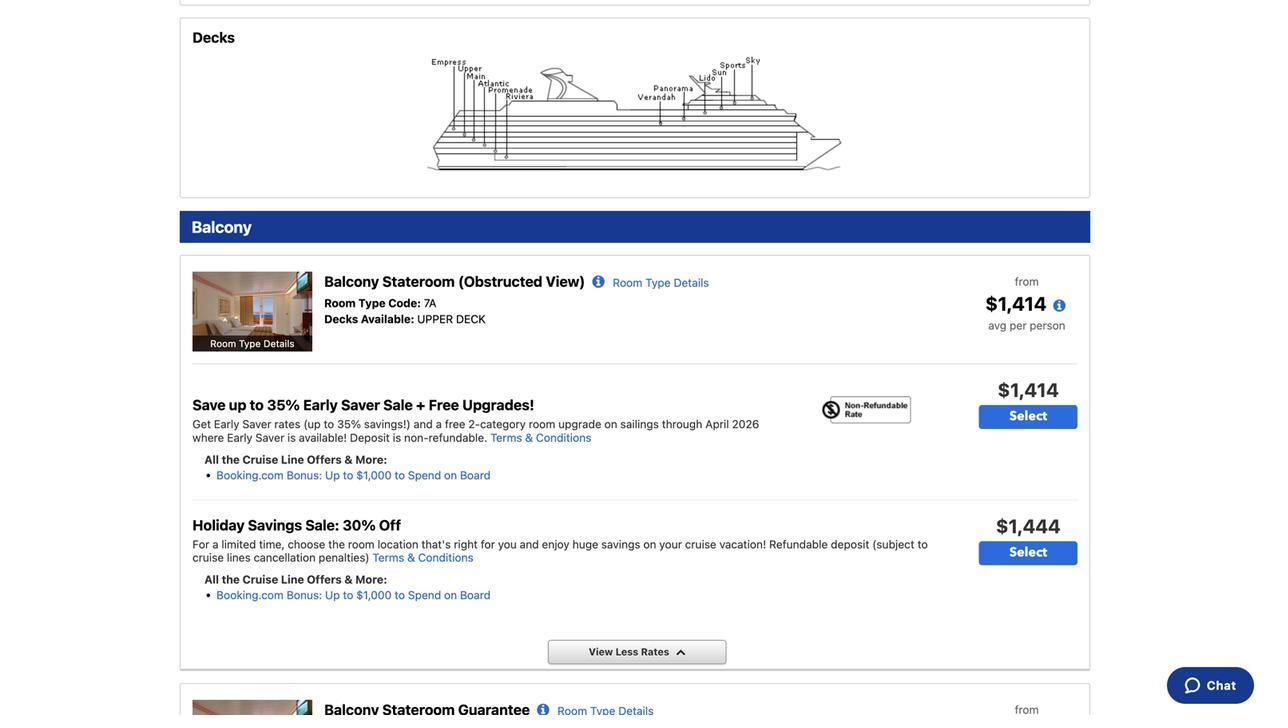 Task type: vqa. For each thing, say whether or not it's contained in the screenshot.
location
yes



Task type: locate. For each thing, give the bounding box(es) containing it.
a right for
[[213, 538, 219, 551]]

0 vertical spatial select
[[1010, 408, 1048, 425]]

bonus: down cancellation
[[287, 588, 322, 602]]

1 vertical spatial line
[[281, 573, 304, 586]]

room type details
[[610, 276, 709, 289]]

and right you
[[520, 538, 539, 551]]

for
[[193, 538, 209, 551]]

booking.com up the savings
[[217, 468, 284, 482]]

1 vertical spatial bonus:
[[287, 588, 322, 602]]

terms down the category
[[491, 431, 522, 444]]

all
[[205, 453, 219, 466], [205, 573, 219, 586]]

to up available!
[[324, 418, 334, 431]]

1 $1,000 from the top
[[356, 468, 392, 482]]

cruise right your
[[685, 538, 717, 551]]

1 horizontal spatial room
[[613, 276, 643, 289]]

1 vertical spatial terms & conditions link
[[373, 551, 474, 564]]

1 horizontal spatial terms
[[491, 431, 522, 444]]

2 all from the top
[[205, 573, 219, 586]]

0 vertical spatial a
[[436, 418, 442, 431]]

1 vertical spatial balcony
[[324, 273, 379, 290]]

$1,414 for $1,414
[[986, 293, 1051, 315]]

the down where
[[222, 453, 240, 466]]

& down deposit
[[345, 453, 353, 466]]

1 vertical spatial 35%
[[337, 418, 361, 431]]

balcony
[[192, 217, 252, 236], [324, 273, 379, 290]]

terms & conditions link
[[491, 431, 592, 444], [373, 551, 474, 564]]

all the cruise line offers & more: booking.com bonus: up to $1,000 to spend on board down deposit
[[205, 453, 491, 482]]

line
[[281, 453, 304, 466], [281, 573, 304, 586]]

1 vertical spatial board
[[460, 588, 491, 602]]

room left code:
[[324, 297, 356, 310]]

up for 30%
[[325, 588, 340, 602]]

0 vertical spatial type
[[646, 276, 671, 289]]

line for to
[[281, 453, 304, 466]]

terms down location
[[373, 551, 404, 564]]

2 up from the top
[[325, 588, 340, 602]]

room for room type details
[[613, 276, 643, 289]]

1 vertical spatial booking.com bonus: up to $1,000 to spend on board link
[[217, 588, 491, 602]]

1 vertical spatial type
[[359, 297, 386, 310]]

0 vertical spatial offers
[[307, 453, 342, 466]]

terms for save up to 35% early saver sale + free upgrades!
[[491, 431, 522, 444]]

terms & conditions link down that's
[[373, 551, 474, 564]]

and
[[414, 418, 433, 431], [520, 538, 539, 551]]

details
[[674, 276, 709, 289]]

to right (subject
[[918, 538, 928, 551]]

0 vertical spatial all
[[205, 453, 219, 466]]

2 bonus: from the top
[[287, 588, 322, 602]]

room inside room type code: 7a decks available: upper deck
[[324, 297, 356, 310]]

decks inside room type code: 7a decks available: upper deck
[[324, 312, 358, 326]]

board down refundable.
[[460, 468, 491, 482]]

choose
[[288, 538, 325, 551]]

cruise down lines
[[243, 573, 278, 586]]

terms & conditions down that's
[[373, 551, 474, 564]]

holiday savings sale: 30% off
[[193, 516, 401, 534]]

2 line from the top
[[281, 573, 304, 586]]

1 vertical spatial booking.com
[[217, 588, 284, 602]]

1 vertical spatial all the cruise line offers & more: booking.com bonus: up to $1,000 to spend on board
[[205, 573, 491, 602]]

0 vertical spatial 35%
[[267, 396, 300, 414]]

$1,414
[[986, 293, 1051, 315], [998, 379, 1059, 401]]

line down rates
[[281, 453, 304, 466]]

more: down penalties)
[[356, 573, 387, 586]]

on left your
[[644, 538, 656, 551]]

1 vertical spatial select button
[[979, 541, 1078, 565]]

2 booking.com bonus: up to $1,000 to spend on board link from the top
[[217, 588, 491, 602]]

room
[[529, 418, 556, 431], [348, 538, 375, 551]]

$1,414 for $1,414 select
[[998, 379, 1059, 401]]

$1,000 for off
[[356, 588, 392, 602]]

select inside $1,414 select
[[1010, 408, 1048, 425]]

0 horizontal spatial balcony
[[192, 217, 252, 236]]

booking.com bonus: up to $1,000 to spend on board link down penalties)
[[217, 588, 491, 602]]

2 $1,000 from the top
[[356, 588, 392, 602]]

line down cancellation
[[281, 573, 304, 586]]

2 booking.com from the top
[[217, 588, 284, 602]]

is down savings!)
[[393, 431, 401, 444]]

1 vertical spatial and
[[520, 538, 539, 551]]

0 vertical spatial $1,414
[[986, 293, 1051, 315]]

2 cruise from the top
[[243, 573, 278, 586]]

1 vertical spatial $1,000
[[356, 588, 392, 602]]

all down where
[[205, 453, 219, 466]]

type left details
[[646, 276, 671, 289]]

to down deposit
[[343, 468, 353, 482]]

1 vertical spatial terms & conditions
[[373, 551, 474, 564]]

room inside "get early saver rates (up to 35% savings!) and a free 2-category room upgrade on sailings through april 2026 where early saver is available! deposit is non-refundable."
[[529, 418, 556, 431]]

room for room type code: 7a decks available: upper deck
[[324, 297, 356, 310]]

0 vertical spatial bonus:
[[287, 468, 322, 482]]

$1,414 down avg per person
[[998, 379, 1059, 401]]

penalties)
[[319, 551, 370, 564]]

1 vertical spatial cruise
[[243, 573, 278, 586]]

terms & conditions down the category
[[491, 431, 592, 444]]

1 horizontal spatial terms & conditions link
[[491, 431, 592, 444]]

the up penalties)
[[328, 538, 345, 551]]

conditions down upgrade at the bottom of the page
[[536, 431, 592, 444]]

select button for $1,414
[[979, 405, 1078, 429]]

on left sailings
[[605, 418, 618, 431]]

0 horizontal spatial is
[[288, 431, 296, 444]]

april
[[706, 418, 729, 431]]

35% down "save up to 35% early saver sale + free upgrades!"
[[337, 418, 361, 431]]

cruise
[[685, 538, 717, 551], [193, 551, 224, 564]]

35% up rates
[[267, 396, 300, 414]]

early right where
[[227, 431, 253, 444]]

offers for 35%
[[307, 453, 342, 466]]

0 vertical spatial room
[[529, 418, 556, 431]]

all down for
[[205, 573, 219, 586]]

1 vertical spatial all
[[205, 573, 219, 586]]

1 all the cruise line offers & more: booking.com bonus: up to $1,000 to spend on board from the top
[[205, 453, 491, 482]]

type up the available:
[[359, 297, 386, 310]]

sale:
[[305, 516, 339, 534]]

more:
[[356, 453, 387, 466], [356, 573, 387, 586]]

to inside "get early saver rates (up to 35% savings!) and a free 2-category room upgrade on sailings through april 2026 where early saver is available! deposit is non-refundable."
[[324, 418, 334, 431]]

1 horizontal spatial balcony
[[324, 273, 379, 290]]

1 offers from the top
[[307, 453, 342, 466]]

$1,000 down deposit
[[356, 468, 392, 482]]

and inside "get early saver rates (up to 35% savings!) and a free 2-category room upgrade on sailings through april 2026 where early saver is available! deposit is non-refundable."
[[414, 418, 433, 431]]

2 more: from the top
[[356, 573, 387, 586]]

0 vertical spatial booking.com bonus: up to $1,000 to spend on board link
[[217, 468, 491, 482]]

offers
[[307, 453, 342, 466], [307, 573, 342, 586]]

available!
[[299, 431, 347, 444]]

$1,000
[[356, 468, 392, 482], [356, 588, 392, 602]]

0 vertical spatial all the cruise line offers & more: booking.com bonus: up to $1,000 to spend on board
[[205, 453, 491, 482]]

type
[[646, 276, 671, 289], [359, 297, 386, 310]]

sailings
[[621, 418, 659, 431]]

1 vertical spatial $1,414
[[998, 379, 1059, 401]]

1 up from the top
[[325, 468, 340, 482]]

0 horizontal spatial room
[[324, 297, 356, 310]]

0 vertical spatial terms & conditions
[[491, 431, 592, 444]]

terms
[[491, 431, 522, 444], [373, 551, 404, 564]]

decks
[[193, 29, 235, 46], [324, 312, 358, 326]]

terms & conditions
[[491, 431, 592, 444], [373, 551, 474, 564]]

and up non-
[[414, 418, 433, 431]]

1 spend from the top
[[408, 468, 441, 482]]

1 horizontal spatial terms & conditions
[[491, 431, 592, 444]]

you
[[498, 538, 517, 551]]

on inside for a limited time, choose the room location that's right for you and enjoy huge savings on your cruise vacation! refundable deposit (subject to cruise lines cancellation penalties)
[[644, 538, 656, 551]]

1 horizontal spatial decks
[[324, 312, 358, 326]]

balcony stateroom (obstructed view)
[[324, 273, 585, 290]]

35%
[[267, 396, 300, 414], [337, 418, 361, 431]]

on inside "get early saver rates (up to 35% savings!) and a free 2-category room upgrade on sailings through april 2026 where early saver is available! deposit is non-refundable."
[[605, 418, 618, 431]]

1 board from the top
[[460, 468, 491, 482]]

is down rates
[[288, 431, 296, 444]]

0 horizontal spatial terms
[[373, 551, 404, 564]]

code:
[[389, 297, 421, 310]]

0 vertical spatial and
[[414, 418, 433, 431]]

1 horizontal spatial conditions
[[536, 431, 592, 444]]

1 vertical spatial offers
[[307, 573, 342, 586]]

select for $1,444
[[1010, 544, 1048, 561]]

& down penalties)
[[345, 573, 353, 586]]

booking.com
[[217, 468, 284, 482], [217, 588, 284, 602]]

booking.com bonus: up to $1,000 to spend on board link for early
[[217, 468, 491, 482]]

to down penalties)
[[343, 588, 353, 602]]

spend down that's
[[408, 588, 441, 602]]

0 vertical spatial terms & conditions link
[[491, 431, 592, 444]]

conditions
[[536, 431, 592, 444], [418, 551, 474, 564]]

0 vertical spatial terms
[[491, 431, 522, 444]]

2 select button from the top
[[979, 541, 1078, 565]]

select
[[1010, 408, 1048, 425], [1010, 544, 1048, 561]]

less
[[616, 646, 639, 658]]

0 vertical spatial select button
[[979, 405, 1078, 429]]

info circle image
[[537, 703, 555, 715]]

bonus:
[[287, 468, 322, 482], [287, 588, 322, 602]]

0 vertical spatial conditions
[[536, 431, 592, 444]]

0 vertical spatial room
[[613, 276, 643, 289]]

booking.com bonus: up to $1,000 to spend on board link
[[217, 468, 491, 482], [217, 588, 491, 602]]

cancellation
[[254, 551, 316, 564]]

2026
[[732, 418, 759, 431]]

balcony stateroom guarantee image
[[193, 700, 312, 715]]

a left 'free'
[[436, 418, 442, 431]]

up down penalties)
[[325, 588, 340, 602]]

2 vertical spatial the
[[222, 573, 240, 586]]

terms & conditions for save up to 35% early saver sale + free upgrades!
[[491, 431, 592, 444]]

conditions for holiday savings sale: 30% off
[[418, 551, 474, 564]]

non-
[[404, 431, 429, 444]]

off
[[379, 516, 401, 534]]

0 vertical spatial cruise
[[243, 453, 278, 466]]

up
[[229, 396, 247, 414]]

type for details
[[646, 276, 671, 289]]

booking.com down lines
[[217, 588, 284, 602]]

0 vertical spatial board
[[460, 468, 491, 482]]

type inside room type code: 7a decks available: upper deck
[[359, 297, 386, 310]]

cruise down for
[[193, 551, 224, 564]]

0 vertical spatial up
[[325, 468, 340, 482]]

1 cruise from the top
[[243, 453, 278, 466]]

0 horizontal spatial cruise
[[193, 551, 224, 564]]

0 vertical spatial balcony
[[192, 217, 252, 236]]

$1,000 down penalties)
[[356, 588, 392, 602]]

0 horizontal spatial room
[[348, 538, 375, 551]]

0 horizontal spatial and
[[414, 418, 433, 431]]

select button
[[979, 405, 1078, 429], [979, 541, 1078, 565]]

view less rates
[[589, 646, 672, 658]]

conditions down that's
[[418, 551, 474, 564]]

the down lines
[[222, 573, 240, 586]]

the
[[222, 453, 240, 466], [328, 538, 345, 551], [222, 573, 240, 586]]

1 vertical spatial select
[[1010, 544, 1048, 561]]

room down 30%
[[348, 538, 375, 551]]

1 vertical spatial decks
[[324, 312, 358, 326]]

1 select button from the top
[[979, 405, 1078, 429]]

2-
[[468, 418, 480, 431]]

2 offers from the top
[[307, 573, 342, 586]]

1 vertical spatial spend
[[408, 588, 441, 602]]

balcony for balcony stateroom (obstructed view)
[[324, 273, 379, 290]]

1 bonus: from the top
[[287, 468, 322, 482]]

time,
[[259, 538, 285, 551]]

2 spend from the top
[[408, 588, 441, 602]]

1 all from the top
[[205, 453, 219, 466]]

1 booking.com bonus: up to $1,000 to spend on board link from the top
[[217, 468, 491, 482]]

2 all the cruise line offers & more: booking.com bonus: up to $1,000 to spend on board from the top
[[205, 573, 491, 602]]

+
[[416, 396, 426, 414]]

1 horizontal spatial 35%
[[337, 418, 361, 431]]

bonus: down available!
[[287, 468, 322, 482]]

spend
[[408, 468, 441, 482], [408, 588, 441, 602]]

0 horizontal spatial terms & conditions link
[[373, 551, 474, 564]]

1 vertical spatial room
[[348, 538, 375, 551]]

spend down non-
[[408, 468, 441, 482]]

saver down up on the left bottom of page
[[242, 418, 271, 431]]

1 vertical spatial room
[[324, 297, 356, 310]]

more: for off
[[356, 573, 387, 586]]

category
[[480, 418, 526, 431]]

balcony for balcony
[[192, 217, 252, 236]]

deposit
[[831, 538, 870, 551]]

0 horizontal spatial a
[[213, 538, 219, 551]]

up for 35%
[[325, 468, 340, 482]]

1 select from the top
[[1010, 408, 1048, 425]]

0 horizontal spatial type
[[359, 297, 386, 310]]

where
[[193, 431, 224, 444]]

1 horizontal spatial and
[[520, 538, 539, 551]]

room left upgrade at the bottom of the page
[[529, 418, 556, 431]]

more: for early
[[356, 453, 387, 466]]

terms & conditions link down the category
[[491, 431, 592, 444]]

board
[[460, 468, 491, 482], [460, 588, 491, 602]]

2 select from the top
[[1010, 544, 1048, 561]]

1 vertical spatial conditions
[[418, 551, 474, 564]]

1 vertical spatial the
[[328, 538, 345, 551]]

saver
[[341, 396, 380, 414], [242, 418, 271, 431], [256, 431, 285, 444]]

2 board from the top
[[460, 588, 491, 602]]

vacation!
[[720, 538, 766, 551]]

free
[[445, 418, 465, 431]]

1 vertical spatial more:
[[356, 573, 387, 586]]

&
[[525, 431, 533, 444], [345, 453, 353, 466], [407, 551, 415, 564], [345, 573, 353, 586]]

0 horizontal spatial terms & conditions
[[373, 551, 474, 564]]

more: down deposit
[[356, 453, 387, 466]]

offers down available!
[[307, 453, 342, 466]]

0 vertical spatial more:
[[356, 453, 387, 466]]

early
[[303, 396, 338, 414], [214, 418, 239, 431], [227, 431, 253, 444]]

all the cruise line offers & more: booking.com bonus: up to $1,000 to spend on board for off
[[205, 573, 491, 602]]

0 vertical spatial booking.com
[[217, 468, 284, 482]]

offers down penalties)
[[307, 573, 342, 586]]

booking.com bonus: up to $1,000 to spend on board link down deposit
[[217, 468, 491, 482]]

up down available!
[[325, 468, 340, 482]]

spend for off
[[408, 588, 441, 602]]

1 vertical spatial a
[[213, 538, 219, 551]]

$1,414 up per
[[986, 293, 1051, 315]]

0 vertical spatial $1,000
[[356, 468, 392, 482]]

room type code: 7a decks available: upper deck
[[324, 297, 486, 326]]

1 vertical spatial terms
[[373, 551, 404, 564]]

to down location
[[395, 588, 405, 602]]

$1,444
[[996, 515, 1061, 537]]

all the cruise line offers & more: booking.com bonus: up to $1,000 to spend on board
[[205, 453, 491, 482], [205, 573, 491, 602]]

0 horizontal spatial conditions
[[418, 551, 474, 564]]

cruise down rates
[[243, 453, 278, 466]]

1 horizontal spatial is
[[393, 431, 401, 444]]

1 vertical spatial up
[[325, 588, 340, 602]]

1 horizontal spatial type
[[646, 276, 671, 289]]

1 horizontal spatial a
[[436, 418, 442, 431]]

the for sale:
[[222, 573, 240, 586]]

select inside $1,444 select
[[1010, 544, 1048, 561]]

0 vertical spatial the
[[222, 453, 240, 466]]

board for holiday savings sale: 30% off
[[460, 588, 491, 602]]

on
[[605, 418, 618, 431], [444, 468, 457, 482], [644, 538, 656, 551], [444, 588, 457, 602]]

0 horizontal spatial decks
[[193, 29, 235, 46]]

board down right
[[460, 588, 491, 602]]

0 vertical spatial line
[[281, 453, 304, 466]]

0 vertical spatial spend
[[408, 468, 441, 482]]

all the cruise line offers & more: booking.com bonus: up to $1,000 to spend on board down penalties)
[[205, 573, 491, 602]]

1 horizontal spatial room
[[529, 418, 556, 431]]

1 more: from the top
[[356, 453, 387, 466]]

1 line from the top
[[281, 453, 304, 466]]

get early saver rates (up to 35% savings!) and a free 2-category room upgrade on sailings through april 2026 where early saver is available! deposit is non-refundable.
[[193, 418, 759, 444]]

up
[[325, 468, 340, 482], [325, 588, 340, 602]]

early down up on the left bottom of page
[[214, 418, 239, 431]]

1 booking.com from the top
[[217, 468, 284, 482]]

room right info circle image
[[613, 276, 643, 289]]



Task type: describe. For each thing, give the bounding box(es) containing it.
chevron up image
[[672, 647, 686, 657]]

booking.com bonus: up to $1,000 to spend on board link for off
[[217, 588, 491, 602]]

deposit
[[350, 431, 390, 444]]

7a
[[424, 297, 437, 310]]

on down refundable.
[[444, 468, 457, 482]]

offers for 30%
[[307, 573, 342, 586]]

0 vertical spatial decks
[[193, 29, 235, 46]]

through
[[662, 418, 703, 431]]

all for save
[[205, 453, 219, 466]]

1 is from the left
[[288, 431, 296, 444]]

1 horizontal spatial cruise
[[685, 538, 717, 551]]

0 horizontal spatial 35%
[[267, 396, 300, 414]]

terms & conditions link for save up to 35% early saver sale + free upgrades!
[[491, 431, 592, 444]]

info circle image
[[592, 275, 610, 291]]

upgrade
[[559, 418, 602, 431]]

get
[[193, 418, 211, 431]]

huge
[[573, 538, 599, 551]]

sale
[[383, 396, 413, 414]]

select for $1,414
[[1010, 408, 1048, 425]]

save
[[193, 396, 226, 414]]

right
[[454, 538, 478, 551]]

for a limited time, choose the room location that's right for you and enjoy huge savings on your cruise vacation! refundable deposit (subject to cruise lines cancellation penalties)
[[193, 538, 928, 564]]

$1,000 for early
[[356, 468, 392, 482]]

view)
[[546, 273, 585, 290]]

avg per person
[[989, 319, 1066, 332]]

location
[[378, 538, 419, 551]]

savings
[[248, 516, 302, 534]]

a inside "get early saver rates (up to 35% savings!) and a free 2-category room upgrade on sailings through april 2026 where early saver is available! deposit is non-refundable."
[[436, 418, 442, 431]]

avg
[[989, 319, 1007, 332]]

lines
[[227, 551, 251, 564]]

& down the category
[[525, 431, 533, 444]]

the for to
[[222, 453, 240, 466]]

for
[[481, 538, 495, 551]]

terms for holiday savings sale: 30% off
[[373, 551, 404, 564]]

balcony stateroom (obstructed view) image
[[193, 272, 312, 352]]

refundable.
[[429, 431, 488, 444]]

on down that's
[[444, 588, 457, 602]]

cruise for up
[[243, 453, 278, 466]]

2 is from the left
[[393, 431, 401, 444]]

rates
[[274, 418, 301, 431]]

bonus: for 30%
[[287, 588, 322, 602]]

person
[[1030, 319, 1066, 332]]

booking.com for savings
[[217, 588, 284, 602]]

terms & conditions link for holiday savings sale: 30% off
[[373, 551, 474, 564]]

stateroom
[[383, 273, 455, 290]]

(up
[[304, 418, 321, 431]]

room type details link
[[592, 275, 709, 291]]

cruise for savings
[[243, 573, 278, 586]]

$1,414 select
[[998, 379, 1059, 425]]

all the cruise line offers & more: booking.com bonus: up to $1,000 to spend on board for early
[[205, 453, 491, 482]]

upper
[[417, 312, 453, 326]]

& down location
[[407, 551, 415, 564]]

saver down rates
[[256, 431, 285, 444]]

enjoy
[[542, 538, 570, 551]]

upgrades!
[[463, 396, 534, 414]]

available:
[[361, 312, 415, 326]]

savings!)
[[364, 418, 411, 431]]

rates
[[641, 646, 670, 658]]

average price per person image
[[1051, 298, 1069, 314]]

view
[[589, 646, 613, 658]]

$1,444 select
[[996, 515, 1061, 561]]

from
[[1015, 275, 1039, 288]]

line for sale:
[[281, 573, 304, 586]]

booking.com for up
[[217, 468, 284, 482]]

non-refundable rate image
[[822, 396, 911, 424]]

early up the (up
[[303, 396, 338, 414]]

refundable
[[769, 538, 828, 551]]

holiday
[[193, 516, 245, 534]]

35% inside "get early saver rates (up to 35% savings!) and a free 2-category room upgrade on sailings through april 2026 where early saver is available! deposit is non-refundable."
[[337, 418, 361, 431]]

to down non-
[[395, 468, 405, 482]]

the inside for a limited time, choose the room location that's right for you and enjoy huge savings on your cruise vacation! refundable deposit (subject to cruise lines cancellation penalties)
[[328, 538, 345, 551]]

your
[[659, 538, 682, 551]]

all for holiday
[[205, 573, 219, 586]]

to inside for a limited time, choose the room location that's right for you and enjoy huge savings on your cruise vacation! refundable deposit (subject to cruise lines cancellation penalties)
[[918, 538, 928, 551]]

view less rates button
[[548, 640, 727, 664]]

save up to 35% early saver sale + free upgrades!
[[193, 396, 534, 414]]

a inside for a limited time, choose the room location that's right for you and enjoy huge savings on your cruise vacation! refundable deposit (subject to cruise lines cancellation penalties)
[[213, 538, 219, 551]]

spend for early
[[408, 468, 441, 482]]

to right up on the left bottom of page
[[250, 396, 264, 414]]

per
[[1010, 319, 1027, 332]]

board for save up to 35% early saver sale + free upgrades!
[[460, 468, 491, 482]]

deck
[[456, 312, 486, 326]]

(obstructed
[[458, 273, 543, 290]]

limited
[[222, 538, 256, 551]]

type for code:
[[359, 297, 386, 310]]

terms & conditions for holiday savings sale: 30% off
[[373, 551, 474, 564]]

conditions for save up to 35% early saver sale + free upgrades!
[[536, 431, 592, 444]]

(subject
[[873, 538, 915, 551]]

savings
[[602, 538, 641, 551]]

select button for $1,444
[[979, 541, 1078, 565]]

30%
[[343, 516, 376, 534]]

bonus: for 35%
[[287, 468, 322, 482]]

that's
[[422, 538, 451, 551]]

and inside for a limited time, choose the room location that's right for you and enjoy huge savings on your cruise vacation! refundable deposit (subject to cruise lines cancellation penalties)
[[520, 538, 539, 551]]

room inside for a limited time, choose the room location that's right for you and enjoy huge savings on your cruise vacation! refundable deposit (subject to cruise lines cancellation penalties)
[[348, 538, 375, 551]]

free
[[429, 396, 459, 414]]

saver up savings!)
[[341, 396, 380, 414]]



